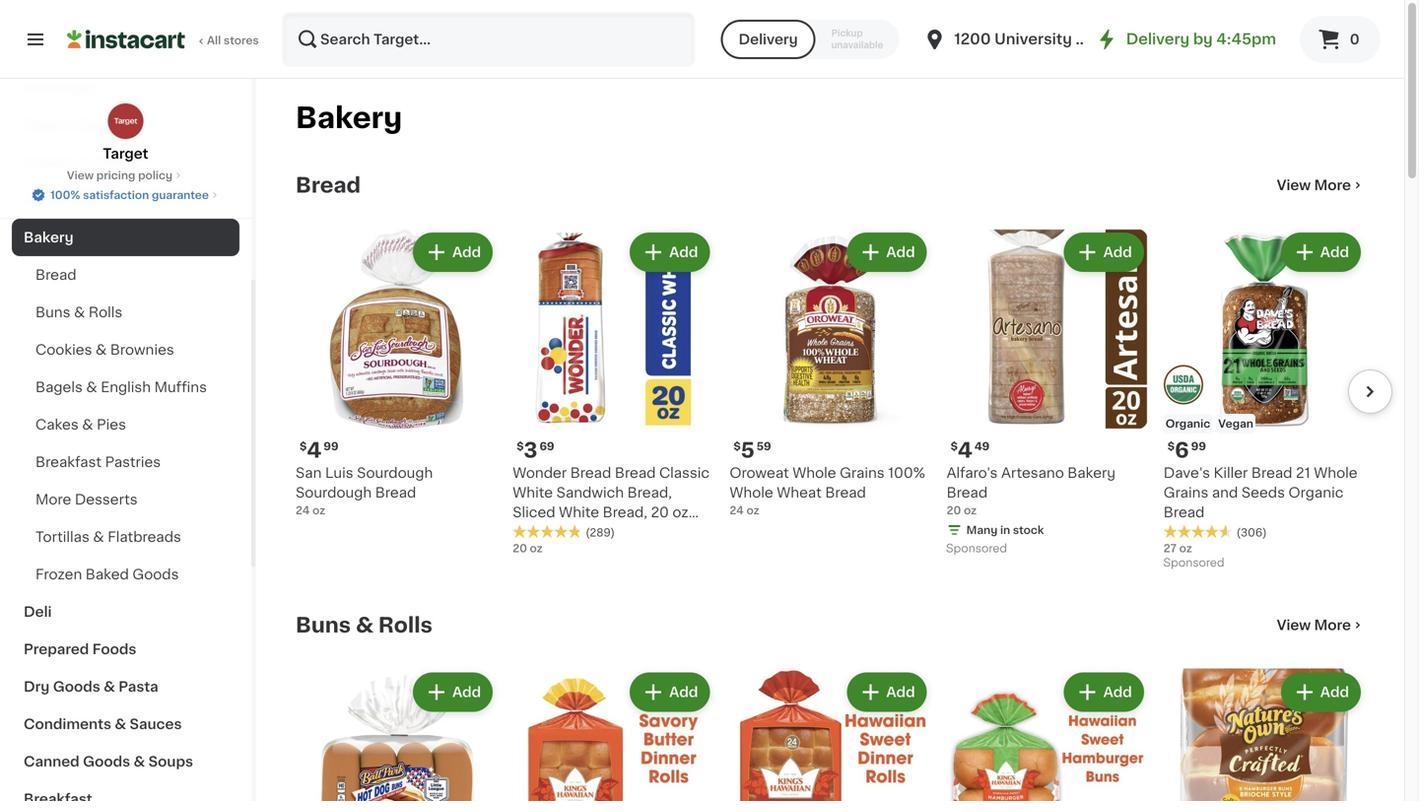 Task type: locate. For each thing, give the bounding box(es) containing it.
sourdough down the "luis" on the left bottom
[[296, 486, 372, 500]]

99 for 4
[[324, 441, 339, 452]]

whole inside the dave's killer bread 21 whole grains and seeds organic bread
[[1314, 466, 1358, 480]]

0 vertical spatial more
[[1314, 178, 1351, 192]]

0 vertical spatial sponsored badge image
[[947, 544, 1006, 555]]

oz inside wonder bread bread classic white sandwich bread, sliced white bread, 20 oz loaf
[[673, 506, 689, 520]]

49
[[975, 441, 990, 452]]

delivery button
[[721, 20, 816, 59]]

1 horizontal spatial bread link
[[296, 173, 361, 197]]

1 vertical spatial 100%
[[888, 466, 925, 480]]

prepared foods
[[24, 643, 136, 656]]

2 4 from the left
[[958, 440, 973, 461]]

add
[[452, 245, 481, 259], [669, 245, 698, 259], [886, 245, 915, 259], [1103, 245, 1132, 259], [1320, 245, 1349, 259], [452, 686, 481, 699], [669, 686, 698, 699], [886, 686, 915, 699], [1103, 686, 1132, 699], [1320, 686, 1349, 699]]

candy
[[93, 156, 140, 170]]

2 vertical spatial goods
[[83, 755, 130, 769]]

99
[[324, 441, 339, 452], [1191, 441, 1206, 452]]

whole up the wheat
[[793, 466, 836, 480]]

organic down 21 at the right of page
[[1289, 486, 1344, 500]]

$ inside $ 4 99
[[300, 441, 307, 452]]

buns & rolls link
[[12, 294, 239, 331], [296, 614, 433, 637]]

1 vertical spatial buns & rolls link
[[296, 614, 433, 637]]

1 vertical spatial white
[[559, 506, 599, 520]]

59
[[757, 441, 771, 452]]

0 horizontal spatial buns
[[35, 306, 70, 319]]

organic up $ 6 99 in the bottom of the page
[[1166, 419, 1210, 429]]

0 horizontal spatial rolls
[[89, 306, 122, 319]]

desserts
[[75, 493, 138, 507]]

bread
[[296, 175, 361, 196], [35, 268, 76, 282], [570, 466, 611, 480], [615, 466, 656, 480], [1252, 466, 1293, 480], [375, 486, 416, 500], [825, 486, 866, 500], [947, 486, 988, 500], [1164, 506, 1205, 520]]

product group
[[296, 229, 497, 519], [513, 229, 714, 557], [730, 229, 931, 519], [947, 229, 1148, 560], [1164, 229, 1365, 574], [296, 669, 497, 801], [513, 669, 714, 801], [730, 669, 931, 801], [947, 669, 1148, 801], [1164, 669, 1365, 801]]

snacks & candy
[[24, 156, 140, 170]]

oroweat
[[730, 466, 789, 480]]

100% inside button
[[50, 190, 80, 201]]

4 up san
[[307, 440, 322, 461]]

1 horizontal spatial rolls
[[378, 615, 433, 636]]

target
[[103, 147, 148, 161]]

whole right 21 at the right of page
[[1314, 466, 1358, 480]]

$ up san
[[300, 441, 307, 452]]

all
[[207, 35, 221, 46]]

1 vertical spatial frozen
[[35, 568, 82, 581]]

0 vertical spatial view more link
[[1277, 175, 1365, 195]]

99 right 6
[[1191, 441, 1206, 452]]

delivery inside delivery "button"
[[739, 33, 798, 46]]

99 up the "luis" on the left bottom
[[324, 441, 339, 452]]

0 horizontal spatial sponsored badge image
[[947, 544, 1006, 555]]

frozen
[[24, 193, 72, 207], [35, 568, 82, 581]]

add button
[[415, 235, 491, 270], [632, 235, 708, 270], [849, 235, 925, 270], [1066, 235, 1142, 270], [1283, 235, 1359, 270], [415, 675, 491, 710], [632, 675, 708, 710], [849, 675, 925, 710], [1066, 675, 1142, 710], [1283, 675, 1359, 710]]

$ inside $ 6 99
[[1168, 441, 1175, 452]]

target logo image
[[107, 102, 144, 140]]

delivery
[[1126, 32, 1190, 46], [739, 33, 798, 46]]

0 vertical spatial white
[[513, 486, 553, 500]]

frozen for frozen
[[24, 193, 72, 207]]

goods down the flatbreads
[[132, 568, 179, 581]]

grains inside oroweat whole grains 100% whole wheat bread 24 oz
[[840, 466, 885, 480]]

1 4 from the left
[[307, 440, 322, 461]]

5 $ from the left
[[1168, 441, 1175, 452]]

whole for dave's killer bread 21 whole grains and seeds organic bread
[[1314, 466, 1358, 480]]

1200 university ave
[[954, 32, 1104, 46]]

$ inside $ 5 59
[[734, 441, 741, 452]]

0 horizontal spatial 99
[[324, 441, 339, 452]]

0 horizontal spatial whole
[[730, 486, 773, 500]]

white up sliced
[[513, 486, 553, 500]]

oz down san
[[312, 505, 325, 516]]

None search field
[[282, 12, 695, 67]]

0 horizontal spatial 24
[[296, 505, 310, 516]]

1 vertical spatial view more
[[1277, 619, 1351, 632]]

view more link
[[1277, 175, 1365, 195], [1277, 616, 1365, 635]]

white down "sandwich"
[[559, 506, 599, 520]]

2 $ from the left
[[734, 441, 741, 452]]

$ 5 59
[[734, 440, 771, 461]]

4 $ from the left
[[951, 441, 958, 452]]

1 24 from the left
[[296, 505, 310, 516]]

whole for oroweat whole grains 100% whole wheat bread 24 oz
[[730, 486, 773, 500]]

more desserts
[[35, 493, 138, 507]]

condiments
[[24, 717, 111, 731]]

24 down san
[[296, 505, 310, 516]]

$ 4 99
[[300, 440, 339, 461]]

1 vertical spatial organic
[[1289, 486, 1344, 500]]

bagels & english muffins
[[35, 380, 207, 394]]

whole down oroweat
[[730, 486, 773, 500]]

&
[[64, 118, 75, 132], [79, 156, 90, 170], [74, 306, 85, 319], [96, 343, 107, 357], [86, 380, 97, 394], [82, 418, 93, 432], [93, 530, 104, 544], [356, 615, 374, 636], [104, 680, 115, 694], [115, 717, 126, 731], [134, 755, 145, 769]]

2 24 from the left
[[730, 505, 744, 516]]

20
[[947, 505, 961, 516], [651, 506, 669, 520], [513, 543, 527, 554]]

frozen down the snacks
[[24, 193, 72, 207]]

1 view more link from the top
[[1277, 175, 1365, 195]]

delivery inside 'delivery by 4:45pm' link
[[1126, 32, 1190, 46]]

sponsored badge image down many
[[947, 544, 1006, 555]]

sliced
[[513, 506, 555, 520]]

sponsored badge image for 6
[[1164, 558, 1223, 569]]

sponsored badge image down '27 oz'
[[1164, 558, 1223, 569]]

1 horizontal spatial organic
[[1289, 486, 1344, 500]]

2 horizontal spatial bakery
[[1068, 466, 1116, 480]]

1 vertical spatial view more link
[[1277, 616, 1365, 635]]

0 horizontal spatial buns & rolls
[[35, 306, 122, 319]]

1 view more from the top
[[1277, 178, 1351, 192]]

$ left 69
[[517, 441, 524, 452]]

bread,
[[627, 486, 672, 500], [603, 506, 647, 520]]

oz down oroweat
[[746, 505, 759, 516]]

27 oz
[[1164, 543, 1192, 554]]

$ inside $ 3 69
[[517, 441, 524, 452]]

0 horizontal spatial 100%
[[50, 190, 80, 201]]

1 horizontal spatial 99
[[1191, 441, 1206, 452]]

bagels & english muffins link
[[12, 369, 239, 406]]

view
[[67, 170, 94, 181], [1277, 178, 1311, 192], [1277, 619, 1311, 632]]

canned
[[24, 755, 80, 769]]

1 horizontal spatial 4
[[958, 440, 973, 461]]

loaf
[[513, 525, 543, 539]]

100% left alfaro's
[[888, 466, 925, 480]]

more desserts link
[[12, 481, 239, 518]]

0 horizontal spatial buns & rolls link
[[12, 294, 239, 331]]

sponsored badge image for 4
[[947, 544, 1006, 555]]

2 view more link from the top
[[1277, 616, 1365, 635]]

1 horizontal spatial 20
[[651, 506, 669, 520]]

$ left 49
[[951, 441, 958, 452]]

0 vertical spatial bakery
[[296, 104, 402, 132]]

2 99 from the left
[[1191, 441, 1206, 452]]

sponsored badge image
[[947, 544, 1006, 555], [1164, 558, 1223, 569]]

bread inside the alfaro's artesano bakery bread 20 oz
[[947, 486, 988, 500]]

69
[[540, 441, 554, 452]]

$ up the dave's
[[1168, 441, 1175, 452]]

1 vertical spatial sourdough
[[296, 486, 372, 500]]

0 vertical spatial frozen
[[24, 193, 72, 207]]

0 vertical spatial view more
[[1277, 178, 1351, 192]]

1 horizontal spatial bakery
[[296, 104, 402, 132]]

0 vertical spatial rolls
[[89, 306, 122, 319]]

oz
[[312, 505, 325, 516], [746, 505, 759, 516], [964, 505, 977, 516], [673, 506, 689, 520], [530, 543, 543, 554], [1179, 543, 1192, 554]]

1 horizontal spatial buns & rolls
[[296, 615, 433, 636]]

pasta
[[118, 680, 158, 694]]

prepared
[[24, 643, 89, 656]]

4
[[307, 440, 322, 461], [958, 440, 973, 461]]

2 horizontal spatial whole
[[1314, 466, 1358, 480]]

1 horizontal spatial sponsored badge image
[[1164, 558, 1223, 569]]

0 horizontal spatial delivery
[[739, 33, 798, 46]]

oz inside 'san luis sourdough sourdough bread 24 oz'
[[312, 505, 325, 516]]

99 inside $ 4 99
[[324, 441, 339, 452]]

canned goods & soups link
[[12, 743, 239, 781]]

3
[[524, 440, 538, 461]]

sandwich
[[557, 486, 624, 500]]

1 horizontal spatial white
[[559, 506, 599, 520]]

oz down classic
[[673, 506, 689, 520]]

$ for wonder bread bread classic white sandwich bread, sliced white bread, 20 oz loaf
[[517, 441, 524, 452]]

24 down oroweat
[[730, 505, 744, 516]]

2 horizontal spatial 20
[[947, 505, 961, 516]]

condiments & sauces link
[[12, 706, 239, 743]]

1 horizontal spatial grains
[[1164, 486, 1209, 500]]

oz up many
[[964, 505, 977, 516]]

meat & seafood
[[24, 118, 138, 132]]

breakfast pastries link
[[12, 443, 239, 481]]

0 vertical spatial bread,
[[627, 486, 672, 500]]

2 view more from the top
[[1277, 619, 1351, 632]]

service type group
[[721, 20, 899, 59]]

1200 university ave button
[[923, 12, 1104, 67]]

bakery link
[[12, 219, 239, 256]]

1 horizontal spatial 100%
[[888, 466, 925, 480]]

more for bread
[[1314, 178, 1351, 192]]

2 vertical spatial more
[[1314, 619, 1351, 632]]

20 down loaf
[[513, 543, 527, 554]]

1 $ from the left
[[300, 441, 307, 452]]

1 horizontal spatial delivery
[[1126, 32, 1190, 46]]

1 99 from the left
[[324, 441, 339, 452]]

white
[[513, 486, 553, 500], [559, 506, 599, 520]]

bread, up (289)
[[603, 506, 647, 520]]

20 down classic
[[651, 506, 669, 520]]

1 vertical spatial sponsored badge image
[[1164, 558, 1223, 569]]

product group containing 6
[[1164, 229, 1365, 574]]

1 horizontal spatial buns & rolls link
[[296, 614, 433, 637]]

1 vertical spatial bakery
[[24, 231, 74, 244]]

1 vertical spatial grains
[[1164, 486, 1209, 500]]

beverages link
[[12, 69, 239, 106]]

1 vertical spatial rolls
[[378, 615, 433, 636]]

foods
[[92, 643, 136, 656]]

goods
[[132, 568, 179, 581], [53, 680, 100, 694], [83, 755, 130, 769]]

0 vertical spatial 100%
[[50, 190, 80, 201]]

0 vertical spatial grains
[[840, 466, 885, 480]]

whole
[[793, 466, 836, 480], [1314, 466, 1358, 480], [730, 486, 773, 500]]

brownies
[[110, 343, 174, 357]]

6
[[1175, 440, 1189, 461]]

university
[[995, 32, 1072, 46]]

grains
[[840, 466, 885, 480], [1164, 486, 1209, 500]]

goods down condiments & sauces at the left bottom of page
[[83, 755, 130, 769]]

frozen for frozen baked goods
[[35, 568, 82, 581]]

100% down the snacks
[[50, 190, 80, 201]]

4 left 49
[[958, 440, 973, 461]]

rolls
[[89, 306, 122, 319], [378, 615, 433, 636]]

goods down prepared foods
[[53, 680, 100, 694]]

buns
[[35, 306, 70, 319], [296, 615, 351, 636]]

san luis sourdough sourdough bread 24 oz
[[296, 466, 433, 516]]

99 inside $ 6 99
[[1191, 441, 1206, 452]]

sourdough
[[357, 466, 433, 480], [296, 486, 372, 500]]

bread inside oroweat whole grains 100% whole wheat bread 24 oz
[[825, 486, 866, 500]]

bread, down classic
[[627, 486, 672, 500]]

frozen down tortillas
[[35, 568, 82, 581]]

0 vertical spatial bread link
[[296, 173, 361, 197]]

20 inside the alfaro's artesano bakery bread 20 oz
[[947, 505, 961, 516]]

2 vertical spatial bakery
[[1068, 466, 1116, 480]]

sourdough right the "luis" on the left bottom
[[357, 466, 433, 480]]

1 vertical spatial buns
[[296, 615, 351, 636]]

tortillas & flatbreads link
[[12, 518, 239, 556]]

1 vertical spatial goods
[[53, 680, 100, 694]]

$ 6 99
[[1168, 440, 1206, 461]]

$ left 59 on the bottom of the page
[[734, 441, 741, 452]]

0 vertical spatial buns & rolls
[[35, 306, 122, 319]]

grains inside the dave's killer bread 21 whole grains and seeds organic bread
[[1164, 486, 1209, 500]]

view more
[[1277, 178, 1351, 192], [1277, 619, 1351, 632]]

0 horizontal spatial bread link
[[12, 256, 239, 294]]

$ inside $ 4 49
[[951, 441, 958, 452]]

bagels
[[35, 380, 83, 394]]

0 horizontal spatial 4
[[307, 440, 322, 461]]

breakfast
[[35, 455, 102, 469]]

5
[[741, 440, 755, 461]]

20 down alfaro's
[[947, 505, 961, 516]]

view pricing policy
[[67, 170, 173, 181]]

delivery by 4:45pm
[[1126, 32, 1276, 46]]

1 horizontal spatial 24
[[730, 505, 744, 516]]

0 vertical spatial organic
[[1166, 419, 1210, 429]]

24 inside oroweat whole grains 100% whole wheat bread 24 oz
[[730, 505, 744, 516]]

99 for 6
[[1191, 441, 1206, 452]]

1 vertical spatial buns & rolls
[[296, 615, 433, 636]]

delivery for delivery by 4:45pm
[[1126, 32, 1190, 46]]

0 horizontal spatial grains
[[840, 466, 885, 480]]

bread link
[[296, 173, 361, 197], [12, 256, 239, 294]]

3 $ from the left
[[517, 441, 524, 452]]



Task type: vqa. For each thing, say whether or not it's contained in the screenshot.
'$ 12 43'
no



Task type: describe. For each thing, give the bounding box(es) containing it.
27
[[1164, 543, 1177, 554]]

0 button
[[1300, 16, 1381, 63]]

view more for bread
[[1277, 178, 1351, 192]]

view pricing policy link
[[67, 168, 184, 183]]

view for buns & rolls
[[1277, 619, 1311, 632]]

delivery by 4:45pm link
[[1095, 28, 1276, 51]]

policy
[[138, 170, 173, 181]]

oroweat whole grains 100% whole wheat bread 24 oz
[[730, 466, 925, 516]]

artesano
[[1001, 466, 1064, 480]]

$ 3 69
[[517, 440, 554, 461]]

view more link for buns & rolls
[[1277, 616, 1365, 635]]

deli link
[[12, 593, 239, 631]]

0 vertical spatial goods
[[132, 568, 179, 581]]

cakes
[[35, 418, 79, 432]]

beverages
[[24, 81, 99, 95]]

1 vertical spatial bread,
[[603, 506, 647, 520]]

deli
[[24, 605, 52, 619]]

0 vertical spatial sourdough
[[357, 466, 433, 480]]

cookies & brownies
[[35, 343, 174, 357]]

Search field
[[284, 14, 693, 65]]

$ for oroweat whole grains 100% whole wheat bread
[[734, 441, 741, 452]]

canned goods & soups
[[24, 755, 193, 769]]

meat & seafood link
[[12, 106, 239, 144]]

many
[[966, 525, 998, 536]]

in
[[1000, 525, 1010, 536]]

product group containing 3
[[513, 229, 714, 557]]

0 horizontal spatial white
[[513, 486, 553, 500]]

alfaro's
[[947, 466, 998, 480]]

4 for alfaro's artesano bakery bread
[[958, 440, 973, 461]]

oz down loaf
[[530, 543, 543, 554]]

100% satisfaction guarantee button
[[31, 183, 221, 203]]

baked
[[86, 568, 129, 581]]

san
[[296, 466, 322, 480]]

$ for dave's killer bread 21 whole grains and seeds organic bread
[[1168, 441, 1175, 452]]

stock
[[1013, 525, 1044, 536]]

classic
[[659, 466, 710, 480]]

more for buns & rolls
[[1314, 619, 1351, 632]]

goods for canned goods & soups
[[83, 755, 130, 769]]

wonder bread bread classic white sandwich bread, sliced white bread, 20 oz loaf
[[513, 466, 710, 539]]

1 horizontal spatial buns
[[296, 615, 351, 636]]

snacks & candy link
[[12, 144, 239, 181]]

view for bread
[[1277, 178, 1311, 192]]

cakes & pies link
[[12, 406, 239, 443]]

4 for san luis sourdough sourdough bread
[[307, 440, 322, 461]]

item badge image
[[1164, 365, 1203, 404]]

pies
[[97, 418, 126, 432]]

dry
[[24, 680, 50, 694]]

english
[[101, 380, 151, 394]]

0 vertical spatial buns
[[35, 306, 70, 319]]

21
[[1296, 466, 1310, 480]]

0 vertical spatial buns & rolls link
[[12, 294, 239, 331]]

dry goods & pasta link
[[12, 668, 239, 706]]

wheat
[[777, 486, 822, 500]]

1200
[[954, 32, 991, 46]]

oz right 27
[[1179, 543, 1192, 554]]

all stores link
[[67, 12, 260, 67]]

muffins
[[154, 380, 207, 394]]

cookies & brownies link
[[12, 331, 239, 369]]

0 horizontal spatial 20
[[513, 543, 527, 554]]

bread inside 'san luis sourdough sourdough bread 24 oz'
[[375, 486, 416, 500]]

1 vertical spatial bread link
[[12, 256, 239, 294]]

meat
[[24, 118, 60, 132]]

oz inside the alfaro's artesano bakery bread 20 oz
[[964, 505, 977, 516]]

oz inside oroweat whole grains 100% whole wheat bread 24 oz
[[746, 505, 759, 516]]

1 horizontal spatial whole
[[793, 466, 836, 480]]

$ for san luis sourdough sourdough bread
[[300, 441, 307, 452]]

cookies
[[35, 343, 92, 357]]

all stores
[[207, 35, 259, 46]]

20 inside wonder bread bread classic white sandwich bread, sliced white bread, 20 oz loaf
[[651, 506, 669, 520]]

organic inside the dave's killer bread 21 whole grains and seeds organic bread
[[1289, 486, 1344, 500]]

0
[[1350, 33, 1360, 46]]

20 oz
[[513, 543, 543, 554]]

instacart logo image
[[67, 28, 185, 51]]

1 vertical spatial more
[[35, 493, 71, 507]]

view more link for bread
[[1277, 175, 1365, 195]]

seafood
[[78, 118, 138, 132]]

alfaro's artesano bakery bread 20 oz
[[947, 466, 1116, 516]]

$ for alfaro's artesano bakery bread
[[951, 441, 958, 452]]

24 inside 'san luis sourdough sourdough bread 24 oz'
[[296, 505, 310, 516]]

snacks
[[24, 156, 75, 170]]

product group containing 5
[[730, 229, 931, 519]]

dry goods & pasta
[[24, 680, 158, 694]]

item carousel region
[[296, 221, 1393, 582]]

soups
[[148, 755, 193, 769]]

pastries
[[105, 455, 161, 469]]

dave's
[[1164, 466, 1210, 480]]

organic vegan
[[1166, 419, 1254, 429]]

frozen baked goods
[[35, 568, 179, 581]]

frozen baked goods link
[[12, 556, 239, 593]]

$ 4 49
[[951, 440, 990, 461]]

guarantee
[[152, 190, 209, 201]]

condiments & sauces
[[24, 717, 182, 731]]

target link
[[103, 102, 148, 164]]

100% inside oroweat whole grains 100% whole wheat bread 24 oz
[[888, 466, 925, 480]]

bakery inside the alfaro's artesano bakery bread 20 oz
[[1068, 466, 1116, 480]]

tortillas
[[35, 530, 89, 544]]

0 horizontal spatial bakery
[[24, 231, 74, 244]]

luis
[[325, 466, 353, 480]]

delivery for delivery
[[739, 33, 798, 46]]

goods for dry goods & pasta
[[53, 680, 100, 694]]

0 horizontal spatial organic
[[1166, 419, 1210, 429]]

dave's killer bread 21 whole grains and seeds organic bread
[[1164, 466, 1358, 520]]

and
[[1212, 486, 1238, 500]]

wonder
[[513, 466, 567, 480]]

ave
[[1076, 32, 1104, 46]]

view more for buns & rolls
[[1277, 619, 1351, 632]]

4:45pm
[[1217, 32, 1276, 46]]

many in stock
[[966, 525, 1044, 536]]

100% satisfaction guarantee
[[50, 190, 209, 201]]



